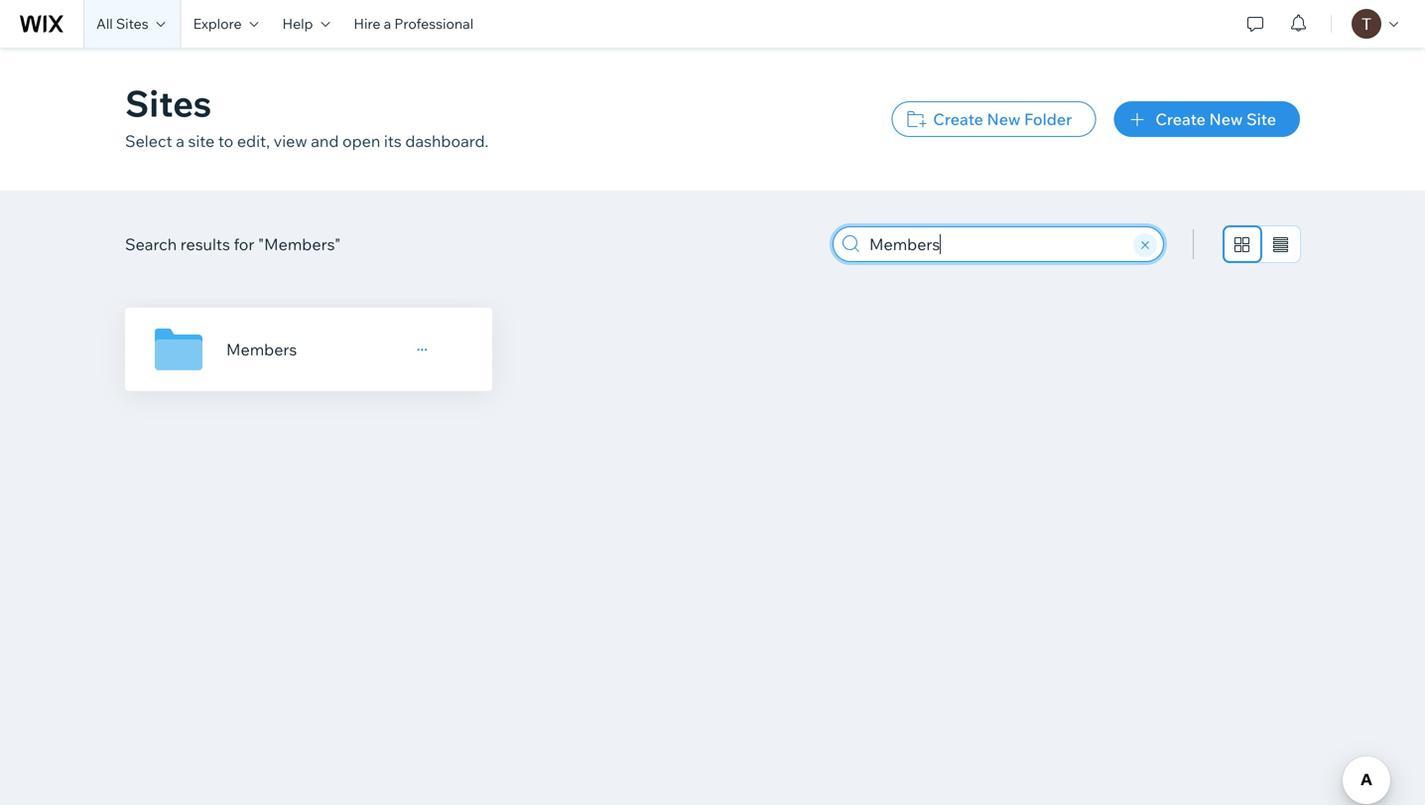 Task type: describe. For each thing, give the bounding box(es) containing it.
site
[[188, 131, 215, 151]]

folder
[[1025, 109, 1073, 129]]

help button
[[271, 0, 342, 48]]

professional
[[395, 15, 474, 32]]

hire a professional link
[[342, 0, 486, 48]]

view
[[274, 131, 307, 151]]

all sites
[[96, 15, 149, 32]]

site
[[1247, 109, 1277, 129]]

new for site
[[1210, 109, 1244, 129]]

and
[[311, 131, 339, 151]]

for
[[234, 234, 255, 254]]

search results for "members"
[[125, 234, 341, 254]]



Task type: vqa. For each thing, say whether or not it's contained in the screenshot.
Align right align
no



Task type: locate. For each thing, give the bounding box(es) containing it.
1 create from the left
[[934, 109, 984, 129]]

0 horizontal spatial a
[[176, 131, 185, 151]]

a inside sites select a site to edit, view and open its dashboard.
[[176, 131, 185, 151]]

sites select a site to edit, view and open its dashboard.
[[125, 80, 489, 151]]

create left site
[[1156, 109, 1206, 129]]

new left site
[[1210, 109, 1244, 129]]

1 horizontal spatial new
[[1210, 109, 1244, 129]]

new left folder
[[988, 109, 1021, 129]]

1 vertical spatial a
[[176, 131, 185, 151]]

create
[[934, 109, 984, 129], [1156, 109, 1206, 129]]

2 new from the left
[[1210, 109, 1244, 129]]

create inside create new site button
[[1156, 109, 1206, 129]]

new
[[988, 109, 1021, 129], [1210, 109, 1244, 129]]

results
[[181, 234, 230, 254]]

edit,
[[237, 131, 270, 151]]

explore
[[193, 15, 242, 32]]

create new site button
[[1114, 101, 1301, 137]]

create new folder button
[[892, 101, 1097, 137]]

create for create new site
[[1156, 109, 1206, 129]]

0 vertical spatial sites
[[116, 15, 149, 32]]

create new folder
[[934, 109, 1073, 129]]

0 vertical spatial a
[[384, 15, 391, 32]]

sites
[[116, 15, 149, 32], [125, 80, 212, 126]]

a left site
[[176, 131, 185, 151]]

Search for a site... field
[[864, 227, 1131, 261]]

1 vertical spatial sites
[[125, 80, 212, 126]]

dashboard.
[[406, 131, 489, 151]]

to
[[218, 131, 234, 151]]

0 horizontal spatial create
[[934, 109, 984, 129]]

0 horizontal spatial new
[[988, 109, 1021, 129]]

members
[[226, 340, 297, 359]]

create for create new folder
[[934, 109, 984, 129]]

1 horizontal spatial a
[[384, 15, 391, 32]]

search
[[125, 234, 177, 254]]

create inside create new folder button
[[934, 109, 984, 129]]

new for folder
[[988, 109, 1021, 129]]

hire a professional
[[354, 15, 474, 32]]

sites inside sites select a site to edit, view and open its dashboard.
[[125, 80, 212, 126]]

1 new from the left
[[988, 109, 1021, 129]]

select
[[125, 131, 172, 151]]

help
[[283, 15, 313, 32]]

sites up select in the left top of the page
[[125, 80, 212, 126]]

all
[[96, 15, 113, 32]]

create left folder
[[934, 109, 984, 129]]

a
[[384, 15, 391, 32], [176, 131, 185, 151]]

sites right all
[[116, 15, 149, 32]]

1 horizontal spatial create
[[1156, 109, 1206, 129]]

create new site
[[1156, 109, 1277, 129]]

"members"
[[258, 234, 341, 254]]

a right the hire
[[384, 15, 391, 32]]

its
[[384, 131, 402, 151]]

2 create from the left
[[1156, 109, 1206, 129]]

open
[[343, 131, 381, 151]]

hire
[[354, 15, 381, 32]]



